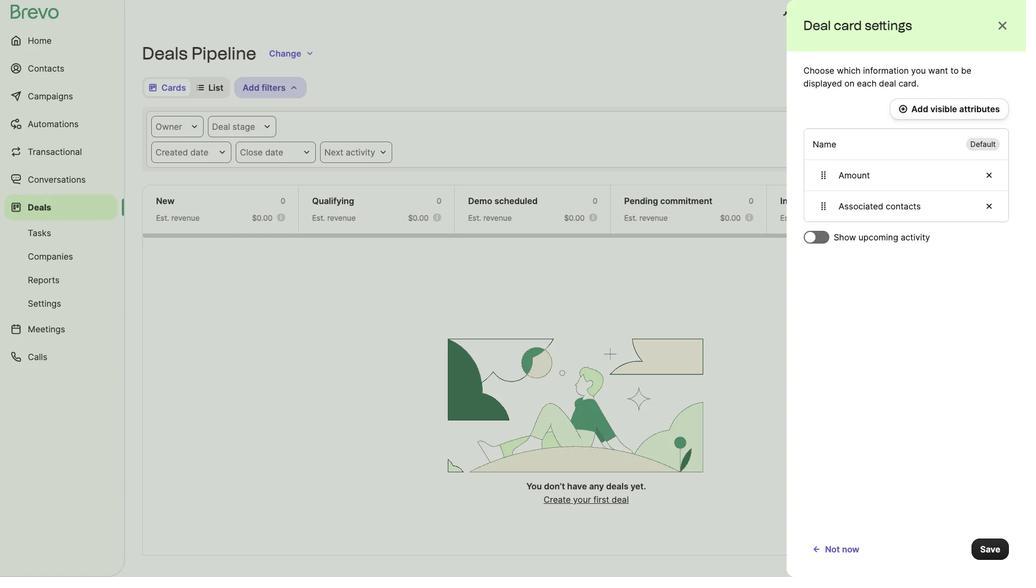 Task type: describe. For each thing, give the bounding box(es) containing it.
you
[[912, 65, 926, 76]]

est. for pending commitment
[[624, 213, 637, 222]]

Name search field
[[913, 77, 1009, 98]]

any
[[589, 481, 604, 492]]

in
[[780, 196, 788, 206]]

revenue for new
[[171, 213, 200, 222]]

create inside you don't have any deals yet. create your first deal
[[544, 494, 571, 505]]

not now button
[[804, 539, 868, 560]]

demo
[[468, 196, 492, 206]]

deal for deal card settings
[[804, 18, 831, 33]]

deals for deals
[[28, 202, 51, 213]]

usage and plan
[[796, 10, 859, 20]]

create your first deal link
[[544, 494, 629, 505]]

revenue for demo scheduled
[[483, 213, 512, 222]]

on
[[845, 78, 855, 89]]

meetings
[[28, 324, 65, 335]]

add visible attributes button
[[890, 98, 1009, 120]]

in negotiation
[[780, 196, 837, 206]]

home link
[[4, 28, 118, 53]]

change
[[269, 48, 301, 59]]

create inside button
[[953, 48, 981, 59]]

home
[[28, 35, 52, 46]]

date for created date
[[190, 147, 209, 158]]

add filters button
[[234, 77, 307, 98]]

created date button
[[151, 142, 231, 163]]

negotiation
[[790, 196, 837, 206]]

cards button
[[144, 79, 190, 96]]

tasks
[[28, 228, 51, 238]]

revenue for pending commitment
[[640, 213, 668, 222]]

change button
[[261, 43, 323, 64]]

est. revenue for pending commitment
[[624, 213, 668, 222]]

reports
[[28, 275, 59, 285]]

add for add filters
[[243, 82, 260, 93]]

est. for qualifying
[[312, 213, 325, 222]]

plan
[[842, 10, 859, 20]]

deals link
[[4, 195, 118, 220]]

first
[[594, 494, 609, 505]]

sort button
[[787, 77, 834, 98]]

deals inside you don't have any deals yet. create your first deal
[[606, 481, 629, 492]]

deals pipeline
[[142, 43, 256, 64]]

not
[[825, 544, 840, 555]]

deal inside button
[[983, 48, 1001, 59]]

deal card
[[861, 82, 900, 93]]

est. for in negotiation
[[780, 213, 794, 222]]

deal inside you don't have any deals yet. create your first deal
[[612, 494, 629, 505]]

deal card settings dialog
[[787, 0, 1026, 577]]

automations link
[[4, 111, 118, 137]]

sort
[[808, 82, 826, 93]]

$0.00 for new
[[252, 213, 273, 222]]

clear
[[922, 121, 944, 132]]

save
[[980, 544, 1001, 555]]

associated
[[839, 201, 883, 212]]

0 for pending commitment
[[749, 196, 754, 205]]

company
[[966, 10, 1005, 20]]

est. for new
[[156, 213, 169, 222]]

0 for demo scheduled
[[593, 196, 598, 205]]

upcoming
[[859, 232, 898, 243]]

associated contacts
[[839, 201, 921, 212]]

add filters
[[243, 82, 286, 93]]

deals for deals pipeline
[[142, 43, 188, 64]]

yet.
[[631, 481, 646, 492]]

qualifying
[[312, 196, 354, 206]]

deal card settings
[[804, 18, 913, 33]]

not now
[[825, 544, 860, 555]]

associated contacts button
[[804, 191, 1009, 222]]

$0.00 for pending commitment
[[720, 213, 741, 222]]

deal inside choose which information you want to be displayed on each deal card.
[[879, 78, 897, 89]]

card for deal card settings
[[834, 18, 862, 33]]

created
[[156, 147, 188, 158]]

next
[[324, 147, 343, 158]]

visible
[[931, 104, 957, 114]]

0 for new
[[281, 196, 285, 205]]

scheduled
[[494, 196, 538, 206]]

add for add visible attributes
[[912, 104, 928, 114]]

show upcoming activity
[[834, 232, 930, 243]]

card.
[[899, 78, 919, 89]]

calls link
[[4, 344, 118, 370]]

add visible attributes
[[912, 104, 1000, 114]]

attributes
[[959, 104, 1000, 114]]

transactional link
[[4, 139, 118, 165]]

new for new
[[156, 196, 175, 206]]

want
[[929, 65, 949, 76]]

displayed
[[804, 78, 842, 89]]

show
[[834, 232, 856, 243]]

close date button
[[236, 142, 316, 163]]

usage
[[796, 10, 822, 20]]

import
[[879, 48, 907, 59]]

0 for qualifying
[[437, 196, 441, 205]]

create deal
[[953, 48, 1001, 59]]

new company
[[945, 10, 1005, 20]]

revenue
[[936, 213, 967, 222]]

owner
[[156, 121, 182, 132]]

deal stage
[[212, 121, 255, 132]]



Task type: locate. For each thing, give the bounding box(es) containing it.
5 0 from the left
[[905, 196, 910, 205]]

card inside deal card button
[[882, 82, 900, 93]]

deal left plan
[[804, 18, 831, 33]]

name
[[813, 139, 837, 150]]

owner button
[[151, 116, 204, 137]]

0 vertical spatial card
[[834, 18, 862, 33]]

created date
[[156, 147, 209, 158]]

deals up you
[[909, 48, 931, 59]]

0 horizontal spatial deal
[[212, 121, 230, 132]]

amount button
[[804, 160, 1009, 191]]

1 horizontal spatial activity
[[901, 232, 930, 243]]

card
[[834, 18, 862, 33], [882, 82, 900, 93]]

1 $0.00 from the left
[[252, 213, 273, 222]]

new
[[945, 10, 964, 20], [156, 196, 175, 206]]

1 horizontal spatial filters
[[946, 121, 970, 132]]

4 revenue from the left
[[640, 213, 668, 222]]

1 vertical spatial filters
[[946, 121, 970, 132]]

2 horizontal spatial deal
[[983, 48, 1001, 59]]

1 vertical spatial deals
[[606, 481, 629, 492]]

each
[[857, 78, 877, 89]]

2 revenue from the left
[[327, 213, 356, 222]]

3 est. revenue from the left
[[468, 213, 512, 222]]

0 horizontal spatial activity
[[346, 147, 375, 158]]

filters down change
[[262, 82, 286, 93]]

$0.00
[[252, 213, 273, 222], [408, 213, 429, 222], [564, 213, 585, 222], [720, 213, 741, 222], [876, 213, 897, 222]]

add right list
[[243, 82, 260, 93]]

4 $0.00 from the left
[[720, 213, 741, 222]]

1 horizontal spatial deal
[[879, 78, 897, 89]]

1 horizontal spatial deals
[[909, 48, 931, 59]]

card for deal card
[[882, 82, 900, 93]]

tasks link
[[4, 222, 118, 244]]

campaigns link
[[4, 83, 118, 109]]

1 horizontal spatial new
[[945, 10, 964, 20]]

new down created
[[156, 196, 175, 206]]

deals right the any
[[606, 481, 629, 492]]

0 left the in
[[749, 196, 754, 205]]

amount
[[839, 170, 870, 181]]

0 horizontal spatial create
[[544, 494, 571, 505]]

0 down close date popup button
[[281, 196, 285, 205]]

1 vertical spatial create
[[544, 494, 571, 505]]

0 left the pending
[[593, 196, 598, 205]]

5 est. revenue from the left
[[780, 213, 824, 222]]

new company button
[[924, 4, 1009, 26]]

contacts
[[28, 63, 64, 74]]

deal left stage
[[212, 121, 230, 132]]

1 horizontal spatial deals
[[142, 43, 188, 64]]

1 vertical spatial deal
[[861, 82, 880, 93]]

companies link
[[4, 246, 118, 267]]

create down the don't
[[544, 494, 571, 505]]

1 horizontal spatial deal
[[804, 18, 831, 33]]

est. for demo scheduled
[[468, 213, 481, 222]]

add inside deal card settings dialog
[[912, 104, 928, 114]]

1 vertical spatial deals
[[28, 202, 51, 213]]

1 est. revenue from the left
[[156, 213, 200, 222]]

activity down "associated contacts" button
[[901, 232, 930, 243]]

reports link
[[4, 269, 118, 291]]

deals up cards button
[[142, 43, 188, 64]]

deal inside button
[[861, 82, 880, 93]]

deal
[[983, 48, 1001, 59], [879, 78, 897, 89], [612, 494, 629, 505]]

you
[[526, 481, 542, 492]]

$0.00 for demo scheduled
[[564, 213, 585, 222]]

4 est. from the left
[[624, 213, 637, 222]]

0 for in negotiation
[[905, 196, 910, 205]]

create up be
[[953, 48, 981, 59]]

deal right first
[[612, 494, 629, 505]]

choose which information you want to be displayed on each deal card.
[[804, 65, 972, 89]]

2 vertical spatial deal
[[212, 121, 230, 132]]

4 0 from the left
[[749, 196, 754, 205]]

don't
[[544, 481, 565, 492]]

1 vertical spatial activity
[[901, 232, 930, 243]]

1 horizontal spatial add
[[912, 104, 928, 114]]

your
[[573, 494, 591, 505]]

usage and plan button
[[774, 4, 868, 26]]

companies
[[28, 251, 73, 262]]

0 horizontal spatial new
[[156, 196, 175, 206]]

pending commitment
[[624, 196, 713, 206]]

5 revenue from the left
[[796, 213, 824, 222]]

filters for clear filters
[[946, 121, 970, 132]]

2 est. from the left
[[312, 213, 325, 222]]

est.
[[156, 213, 169, 222], [312, 213, 325, 222], [468, 213, 481, 222], [624, 213, 637, 222], [780, 213, 794, 222]]

add
[[243, 82, 260, 93], [912, 104, 928, 114]]

2 date from the left
[[265, 147, 283, 158]]

card inside deal card settings dialog
[[834, 18, 862, 33]]

stage
[[232, 121, 255, 132]]

contacts link
[[4, 56, 118, 81]]

date
[[190, 147, 209, 158], [265, 147, 283, 158]]

conversations link
[[4, 167, 118, 192]]

date right created
[[190, 147, 209, 158]]

est. revenue for new
[[156, 213, 200, 222]]

deal right on
[[861, 82, 880, 93]]

cards
[[161, 82, 186, 93]]

settings link
[[4, 293, 118, 314]]

est. revenue for in negotiation
[[780, 213, 824, 222]]

import deals
[[879, 48, 931, 59]]

0 vertical spatial create
[[953, 48, 981, 59]]

deal inside dialog
[[804, 18, 831, 33]]

0 horizontal spatial filters
[[262, 82, 286, 93]]

filters
[[262, 82, 286, 93], [946, 121, 970, 132]]

0 horizontal spatial add
[[243, 82, 260, 93]]

deal inside popup button
[[212, 121, 230, 132]]

add up clear
[[912, 104, 928, 114]]

0 horizontal spatial deal
[[612, 494, 629, 505]]

2 0 from the left
[[437, 196, 441, 205]]

1 horizontal spatial create
[[953, 48, 981, 59]]

0 horizontal spatial deals
[[606, 481, 629, 492]]

1 est. from the left
[[156, 213, 169, 222]]

0 vertical spatial deals
[[142, 43, 188, 64]]

1 revenue from the left
[[171, 213, 200, 222]]

0 horizontal spatial card
[[834, 18, 862, 33]]

which
[[837, 65, 861, 76]]

deals inside button
[[909, 48, 931, 59]]

calls
[[28, 352, 47, 362]]

campaigns
[[28, 91, 73, 102]]

est. revenue for demo scheduled
[[468, 213, 512, 222]]

pipeline
[[192, 43, 256, 64]]

none checkbox inside deal card settings dialog
[[804, 231, 830, 244]]

0 vertical spatial deals
[[909, 48, 931, 59]]

1 horizontal spatial card
[[882, 82, 900, 93]]

deal down company
[[983, 48, 1001, 59]]

transactional
[[28, 146, 82, 157]]

meetings link
[[4, 316, 118, 342]]

revenue for in negotiation
[[796, 213, 824, 222]]

deal stage button
[[208, 116, 276, 137]]

demo scheduled
[[468, 196, 538, 206]]

to
[[951, 65, 959, 76]]

new left company
[[945, 10, 964, 20]]

2 $0.00 from the left
[[408, 213, 429, 222]]

1 vertical spatial card
[[882, 82, 900, 93]]

3 0 from the left
[[593, 196, 598, 205]]

date inside created date popup button
[[190, 147, 209, 158]]

commitment
[[660, 196, 713, 206]]

activity inside popup button
[[346, 147, 375, 158]]

deals
[[142, 43, 188, 64], [28, 202, 51, 213]]

0 vertical spatial deal
[[804, 18, 831, 33]]

deal
[[804, 18, 831, 33], [861, 82, 880, 93], [212, 121, 230, 132]]

deal for deal card
[[861, 82, 880, 93]]

date right close
[[265, 147, 283, 158]]

you don't have any deals yet. create your first deal
[[526, 481, 646, 505]]

3 est. from the left
[[468, 213, 481, 222]]

None checkbox
[[804, 231, 830, 244]]

pending
[[624, 196, 658, 206]]

settings
[[865, 18, 913, 33]]

2 est. revenue from the left
[[312, 213, 356, 222]]

1 0 from the left
[[281, 196, 285, 205]]

0 vertical spatial filters
[[262, 82, 286, 93]]

0 vertical spatial deal
[[983, 48, 1001, 59]]

5 est. from the left
[[780, 213, 794, 222]]

3 $0.00 from the left
[[564, 213, 585, 222]]

save button
[[972, 539, 1009, 560]]

activity right next
[[346, 147, 375, 158]]

conversations
[[28, 174, 86, 185]]

5 $0.00 from the left
[[876, 213, 897, 222]]

now
[[842, 544, 860, 555]]

activity
[[346, 147, 375, 158], [901, 232, 930, 243]]

create deal button
[[944, 43, 1009, 64]]

automations
[[28, 119, 79, 129]]

deal down information
[[879, 78, 897, 89]]

close date
[[240, 147, 283, 158]]

filters for add filters
[[262, 82, 286, 93]]

new inside button
[[945, 10, 964, 20]]

0 down amount button
[[905, 196, 910, 205]]

activity inside deal card settings dialog
[[901, 232, 930, 243]]

revenue for qualifying
[[327, 213, 356, 222]]

2 horizontal spatial deal
[[861, 82, 880, 93]]

1 vertical spatial add
[[912, 104, 928, 114]]

1 vertical spatial new
[[156, 196, 175, 206]]

have
[[567, 481, 587, 492]]

0 vertical spatial activity
[[346, 147, 375, 158]]

1 date from the left
[[190, 147, 209, 158]]

list button
[[192, 79, 228, 96]]

deal for deal stage
[[212, 121, 230, 132]]

1 horizontal spatial date
[[265, 147, 283, 158]]

2 vertical spatial deal
[[612, 494, 629, 505]]

0 left demo
[[437, 196, 441, 205]]

0 vertical spatial add
[[243, 82, 260, 93]]

import deals button
[[870, 43, 940, 64]]

filters down add visible attributes
[[946, 121, 970, 132]]

date for close date
[[265, 147, 283, 158]]

list
[[208, 82, 223, 93]]

$0.00 for qualifying
[[408, 213, 429, 222]]

clear filters
[[922, 121, 970, 132]]

3 revenue from the left
[[483, 213, 512, 222]]

contacts
[[886, 201, 921, 212]]

settings
[[28, 298, 61, 309]]

0 horizontal spatial date
[[190, 147, 209, 158]]

est. revenue for qualifying
[[312, 213, 356, 222]]

0 vertical spatial new
[[945, 10, 964, 20]]

date inside close date popup button
[[265, 147, 283, 158]]

new for new company
[[945, 10, 964, 20]]

1 vertical spatial deal
[[879, 78, 897, 89]]

$0.00 for in negotiation
[[876, 213, 897, 222]]

choose
[[804, 65, 835, 76]]

deals up tasks in the top left of the page
[[28, 202, 51, 213]]

revenue
[[171, 213, 200, 222], [327, 213, 356, 222], [483, 213, 512, 222], [640, 213, 668, 222], [796, 213, 824, 222]]

4 est. revenue from the left
[[624, 213, 668, 222]]

0 horizontal spatial deals
[[28, 202, 51, 213]]

0
[[281, 196, 285, 205], [437, 196, 441, 205], [593, 196, 598, 205], [749, 196, 754, 205], [905, 196, 910, 205]]



Task type: vqa. For each thing, say whether or not it's contained in the screenshot.
second Est.
yes



